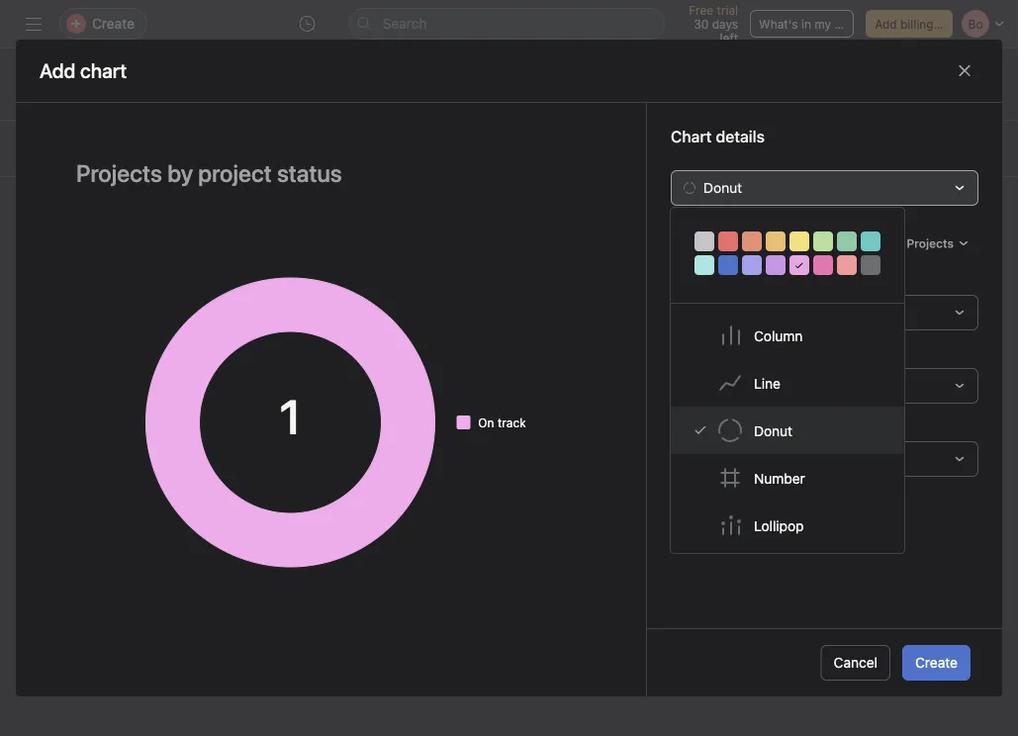 Task type: describe. For each thing, give the bounding box(es) containing it.
chart details
[[671, 127, 765, 146]]

on track
[[479, 416, 526, 430]]

report on
[[671, 234, 743, 253]]

add
[[875, 17, 898, 31]]

info
[[938, 17, 959, 31]]

report image
[[36, 72, 59, 96]]

what's in my trial? button
[[751, 10, 863, 38]]

share
[[954, 77, 986, 91]]

trial
[[717, 3, 739, 17]]

line link
[[671, 359, 905, 407]]

30
[[694, 17, 709, 31]]

projects
[[723, 272, 776, 288]]

1 vertical spatial donut
[[754, 423, 793, 439]]

column
[[754, 327, 803, 344]]

line
[[754, 375, 781, 391]]

days
[[713, 17, 739, 31]]

number link
[[671, 454, 905, 502]]

what's
[[760, 17, 799, 31]]

create
[[916, 655, 958, 671]]

add billing info
[[875, 17, 959, 31]]

my
[[815, 17, 832, 31]]

include
[[671, 272, 719, 288]]

create button
[[903, 646, 971, 681]]

cancel
[[834, 655, 878, 671]]

free trial 30 days left
[[689, 3, 739, 45]]

projects
[[907, 237, 955, 251]]

on
[[479, 416, 495, 430]]

donut inside dropdown button
[[704, 180, 743, 196]]

include projects from
[[671, 272, 811, 288]]



Task type: locate. For each thing, give the bounding box(es) containing it.
reporting
[[87, 62, 150, 78]]

billing
[[901, 17, 934, 31]]

donut
[[704, 180, 743, 196], [754, 423, 793, 439]]

lollipop link
[[671, 502, 905, 550]]

1 horizontal spatial donut
[[754, 423, 793, 439]]

search
[[383, 15, 427, 32]]

search list box
[[349, 8, 666, 40]]

filters
[[671, 509, 717, 528]]

trial?
[[835, 17, 863, 31]]

search button
[[349, 8, 666, 40]]

show options image
[[237, 87, 253, 103]]

reporting link
[[87, 59, 150, 81]]

from
[[780, 272, 811, 288]]

donut button
[[671, 170, 979, 206]]

measure
[[671, 418, 728, 435]]

number
[[754, 470, 806, 486]]

in
[[802, 17, 812, 31]]

Projects by project status text field
[[63, 151, 599, 196]]

lollipop
[[754, 518, 805, 534]]

track
[[498, 416, 526, 430]]

add billing info button
[[867, 10, 959, 38]]

left
[[720, 31, 739, 45]]

donut down chart details on the right top of page
[[704, 180, 743, 196]]

free
[[689, 3, 714, 17]]

add chart
[[40, 59, 127, 82]]

projects button
[[898, 230, 979, 257]]

0 horizontal spatial donut
[[704, 180, 743, 196]]

share button
[[929, 70, 995, 98]]

donut link
[[671, 407, 905, 454]]

group
[[671, 345, 712, 361]]

0 vertical spatial donut
[[704, 180, 743, 196]]

new dashboard
[[87, 83, 227, 106]]

close image
[[957, 63, 973, 79]]

donut down line
[[754, 423, 793, 439]]

what's in my trial?
[[760, 17, 863, 31]]

column link
[[671, 312, 905, 359]]

add to starred image
[[265, 87, 281, 103]]

cancel button
[[821, 646, 891, 681]]



Task type: vqa. For each thing, say whether or not it's contained in the screenshot.
Maria in creator for Is there anything we should be doing differently? 'cell'
no



